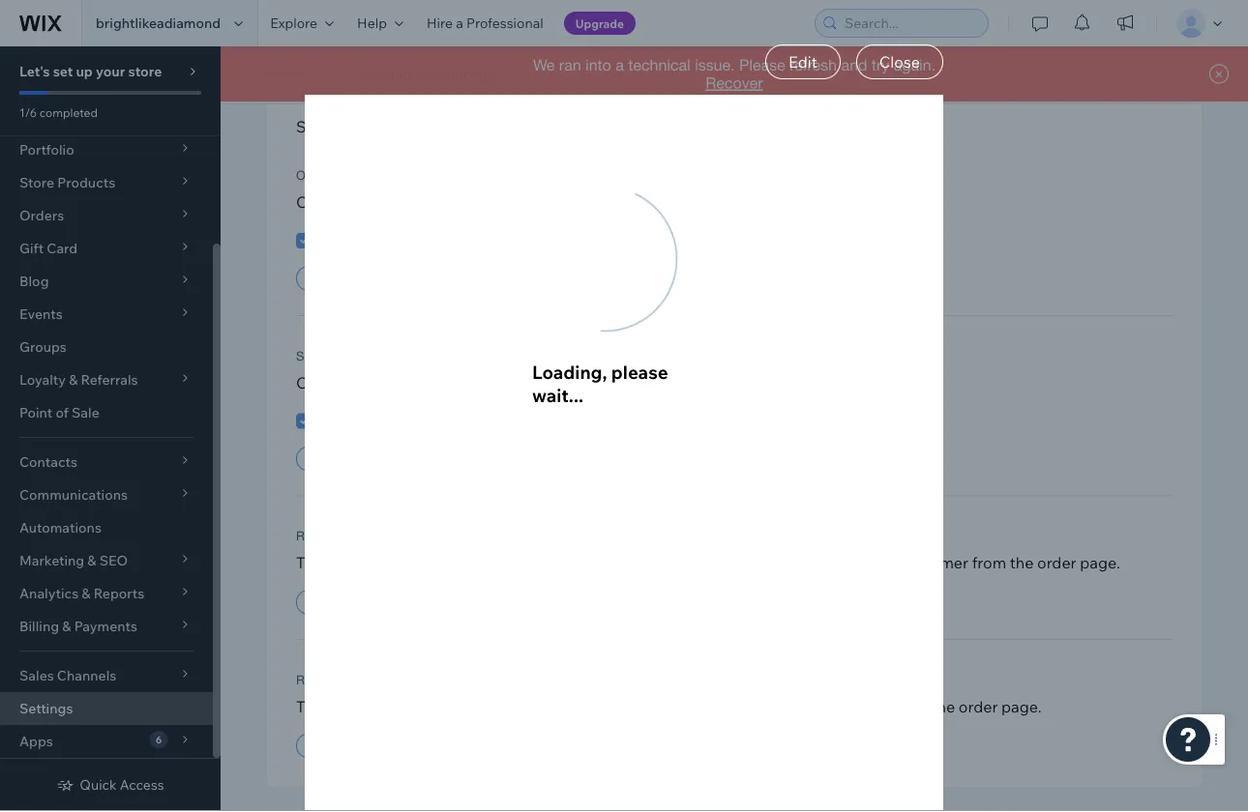 Task type: vqa. For each thing, say whether or not it's contained in the screenshot.
right it
yes



Task type: locate. For each thing, give the bounding box(es) containing it.
for
[[353, 673, 384, 688], [702, 697, 723, 717]]

page.
[[1080, 554, 1120, 573], [1001, 697, 1042, 717]]

to
[[388, 117, 402, 136], [521, 117, 536, 136], [593, 373, 608, 393], [595, 554, 610, 573], [846, 554, 861, 573]]

keep
[[540, 117, 575, 136]]

upgrade button
[[564, 12, 636, 35]]

quick access
[[80, 777, 164, 794]]

you right pickup.
[[782, 697, 809, 717]]

1 vertical spatial it
[[880, 697, 890, 717]]

for up notifies
[[353, 673, 384, 688]]

technical
[[628, 56, 690, 74]]

is left on
[[497, 373, 509, 393]]

1 vertical spatial you
[[401, 554, 428, 573]]

2 this from the top
[[296, 697, 326, 717]]

order inside shipping confirmation confirmation that the order is on the way to your customer.
[[455, 373, 494, 393]]

1 vertical spatial order
[[296, 168, 349, 183]]

1 vertical spatial customer
[[465, 697, 533, 717]]

order inside order confirmation confirmation that you received your customer's order.
[[296, 168, 349, 183]]

store
[[128, 63, 162, 80]]

0 vertical spatial send
[[296, 117, 334, 136]]

0 vertical spatial page.
[[1080, 554, 1120, 573]]

let's
[[19, 63, 50, 80]]

0 vertical spatial this
[[296, 554, 326, 573]]

2 order from the top
[[296, 168, 349, 183]]

this down resend
[[296, 554, 326, 573]]

you inside order confirmation confirmation that you received your customer's order.
[[427, 193, 454, 212]]

0 horizontal spatial it
[[833, 554, 842, 573]]

edit up shipping
[[313, 270, 339, 288]]

send for send emails to your customers to keep them informed about the status of their order.
[[296, 117, 334, 136]]

sidebar element
[[0, 18, 221, 812]]

that inside shipping confirmation confirmation that the order is on the way to your customer.
[[394, 373, 424, 393]]

is
[[497, 373, 509, 393], [643, 697, 654, 717]]

that for the
[[394, 373, 424, 393]]

1 vertical spatial order.
[[640, 193, 682, 212]]

1 vertical spatial edit button
[[296, 267, 355, 292]]

download
[[484, 554, 556, 573]]

brightlikeadiamond
[[96, 15, 221, 31]]

2 that from the top
[[394, 373, 424, 393]]

edit
[[789, 52, 817, 72], [313, 270, 339, 288], [313, 594, 339, 612]]

1/6
[[19, 105, 37, 119]]

your inside ready for pickup this email notifies your customer when an order is ready for pickup. you can send it from the order page.
[[429, 697, 461, 717]]

you down download
[[401, 554, 428, 573]]

point of sale link
[[0, 397, 213, 430]]

please
[[739, 56, 785, 74]]

you
[[427, 193, 454, 212], [401, 554, 428, 573]]

way
[[561, 373, 590, 393]]

1/6 completed
[[19, 105, 98, 119]]

the
[[735, 117, 759, 136], [427, 373, 451, 393], [534, 373, 558, 393], [1010, 554, 1034, 573], [931, 697, 955, 717]]

you up automatically
[[427, 193, 454, 212]]

1 vertical spatial you
[[782, 697, 809, 717]]

0 horizontal spatial from
[[893, 697, 928, 717]]

pickup
[[389, 673, 447, 688]]

send
[[794, 554, 829, 573], [841, 697, 877, 717]]

settings link
[[257, 65, 330, 84], [0, 693, 213, 726]]

can right pickup.
[[812, 697, 838, 717]]

1 vertical spatial that
[[394, 373, 424, 393]]

settings
[[267, 66, 320, 83], [442, 66, 494, 83], [19, 700, 73, 717]]

edit down resend
[[313, 594, 339, 612]]

loading,
[[532, 361, 607, 384]]

edit button
[[765, 45, 841, 79], [296, 267, 355, 292], [296, 591, 355, 616]]

1 vertical spatial for
[[702, 697, 723, 717]]

this inside ready for pickup this email notifies your customer when an order is ready for pickup. you can send it from the order page.
[[296, 697, 326, 717]]

1 horizontal spatial can
[[812, 697, 838, 717]]

informed
[[620, 117, 685, 136]]

ran
[[559, 56, 581, 74]]

1 vertical spatial send
[[324, 230, 362, 249]]

order down emails on the top left
[[296, 168, 349, 183]]

this inside resend download links this email lets you resend download links to digital products. you can send it to your customer from the order page.
[[296, 554, 326, 573]]

set
[[53, 63, 73, 80]]

settings link down explore
[[257, 65, 330, 84]]

them
[[578, 117, 616, 136]]

can
[[765, 554, 790, 573], [812, 697, 838, 717]]

this for notifies
[[296, 697, 326, 717]]

order.
[[865, 117, 907, 136], [640, 193, 682, 212]]

email
[[354, 36, 403, 61], [366, 230, 405, 249], [329, 554, 368, 573], [329, 697, 368, 717]]

0 horizontal spatial can
[[765, 554, 790, 573]]

1 vertical spatial send
[[841, 697, 877, 717]]

order down explore
[[296, 36, 350, 61]]

status
[[762, 117, 807, 136]]

0 horizontal spatial customer
[[465, 697, 533, 717]]

1 this from the top
[[296, 554, 326, 573]]

0 vertical spatial customer
[[900, 554, 969, 573]]

0 vertical spatial is
[[497, 373, 509, 393]]

that for you
[[394, 193, 424, 212]]

send inside ready for pickup this email notifies your customer when an order is ready for pickup. you can send it from the order page.
[[841, 697, 877, 717]]

the inside resend download links this email lets you resend download links to digital products. you can send it to your customer from the order page.
[[1010, 554, 1034, 573]]

1 that from the top
[[394, 193, 424, 212]]

customer inside ready for pickup this email notifies your customer when an order is ready for pickup. you can send it from the order page.
[[465, 697, 533, 717]]

settings link inside the sidebar element
[[0, 693, 213, 726]]

your inside resend download links this email lets you resend download links to digital products. you can send it to your customer from the order page.
[[864, 554, 897, 573]]

Search... field
[[839, 10, 982, 37]]

0 vertical spatial it
[[833, 554, 842, 573]]

can right products.
[[765, 554, 790, 573]]

is left ready
[[643, 697, 654, 717]]

0 horizontal spatial page.
[[1001, 697, 1042, 717]]

you inside ready for pickup this email notifies your customer when an order is ready for pickup. you can send it from the order page.
[[782, 697, 809, 717]]

order. right customer's
[[640, 193, 682, 212]]

up
[[76, 63, 93, 80]]

email inside resend download links this email lets you resend download links to digital products. you can send it to your customer from the order page.
[[329, 554, 368, 573]]

0 vertical spatial send
[[794, 554, 829, 573]]

1 horizontal spatial settings link
[[257, 65, 330, 84]]

0 vertical spatial can
[[765, 554, 790, 573]]

that
[[394, 193, 424, 212], [394, 373, 424, 393]]

a right 'hire'
[[456, 15, 463, 31]]

links
[[559, 554, 592, 573]]

1 horizontal spatial page.
[[1080, 554, 1120, 573]]

when
[[537, 697, 576, 717]]

1 horizontal spatial customer
[[900, 554, 969, 573]]

page. inside ready for pickup this email notifies your customer when an order is ready for pickup. you can send it from the order page.
[[1001, 697, 1042, 717]]

email down ready
[[329, 697, 368, 717]]

we ran into a technical issue. please refresh and try again. recover
[[533, 56, 936, 92]]

edit button down resend
[[296, 591, 355, 616]]

0 vertical spatial for
[[353, 673, 384, 688]]

1 horizontal spatial a
[[616, 56, 624, 74]]

automations link
[[0, 512, 213, 545]]

ready for pickup this email notifies your customer when an order is ready for pickup. you can send it from the order page.
[[296, 673, 1042, 717]]

0 vertical spatial order
[[296, 36, 350, 61]]

that inside order confirmation confirmation that you received your customer's order.
[[394, 193, 424, 212]]

help
[[357, 15, 387, 31]]

of left their
[[810, 117, 824, 136]]

shipping confirmation confirmation that the order is on the way to your customer.
[[296, 349, 718, 393]]

edit right please
[[789, 52, 817, 72]]

0 horizontal spatial settings link
[[0, 693, 213, 726]]

0 horizontal spatial a
[[456, 15, 463, 31]]

notifications
[[407, 36, 519, 61]]

groups
[[19, 339, 67, 356]]

the inside ready for pickup this email notifies your customer when an order is ready for pickup. you can send it from the order page.
[[931, 697, 955, 717]]

this for lets
[[296, 554, 326, 573]]

this
[[296, 554, 326, 573], [296, 697, 326, 717]]

of
[[810, 117, 824, 136], [56, 404, 69, 421]]

send
[[296, 117, 334, 136], [324, 230, 362, 249]]

order
[[455, 373, 494, 393], [1037, 554, 1076, 573], [600, 697, 640, 717], [959, 697, 998, 717]]

1 vertical spatial is
[[643, 697, 654, 717]]

customers
[[442, 117, 518, 136]]

this down ready
[[296, 697, 326, 717]]

1 horizontal spatial from
[[972, 554, 1006, 573]]

email down resend
[[329, 554, 368, 573]]

0 vertical spatial you
[[734, 554, 761, 573]]

1 vertical spatial a
[[616, 56, 624, 74]]

1 horizontal spatial it
[[880, 697, 890, 717]]

an
[[579, 697, 597, 717]]

for right ready
[[702, 697, 723, 717]]

lets
[[372, 554, 398, 573]]

0 vertical spatial of
[[810, 117, 824, 136]]

1 horizontal spatial send
[[841, 697, 877, 717]]

1 order from the top
[[296, 36, 350, 61]]

0 vertical spatial from
[[972, 554, 1006, 573]]

email inside ready for pickup this email notifies your customer when an order is ready for pickup. you can send it from the order page.
[[329, 697, 368, 717]]

is inside ready for pickup this email notifies your customer when an order is ready for pickup. you can send it from the order page.
[[643, 697, 654, 717]]

1 vertical spatial this
[[296, 697, 326, 717]]

send emails to your customers to keep them informed about the status of their order.
[[296, 117, 907, 136]]

settings link up quick access button
[[0, 693, 213, 726]]

automatically
[[408, 230, 505, 249]]

close
[[879, 52, 920, 72]]

0 horizontal spatial is
[[497, 373, 509, 393]]

edit button left and
[[765, 45, 841, 79]]

0 vertical spatial that
[[394, 193, 424, 212]]

is inside shipping confirmation confirmation that the order is on the way to your customer.
[[497, 373, 509, 393]]

you right products.
[[734, 554, 761, 573]]

0 horizontal spatial you
[[734, 554, 761, 573]]

order
[[296, 36, 350, 61], [296, 168, 349, 183]]

1 horizontal spatial for
[[702, 697, 723, 717]]

customer
[[900, 554, 969, 573], [465, 697, 533, 717]]

1 horizontal spatial you
[[782, 697, 809, 717]]

0 horizontal spatial of
[[56, 404, 69, 421]]

1 horizontal spatial settings
[[267, 66, 320, 83]]

send inside resend download links this email lets you resend download links to digital products. you can send it to your customer from the order page.
[[794, 554, 829, 573]]

1 vertical spatial page.
[[1001, 697, 1042, 717]]

0 horizontal spatial send
[[794, 554, 829, 573]]

it inside resend download links this email lets you resend download links to digital products. you can send it to your customer from the order page.
[[833, 554, 842, 573]]

1 vertical spatial settings link
[[0, 693, 213, 726]]

1 horizontal spatial order.
[[865, 117, 907, 136]]

of left the sale
[[56, 404, 69, 421]]

to inside shipping confirmation confirmation that the order is on the way to your customer.
[[593, 373, 608, 393]]

edit button up shipping
[[296, 267, 355, 292]]

1 horizontal spatial is
[[643, 697, 654, 717]]

0 vertical spatial order.
[[865, 117, 907, 136]]

order inside resend download links this email lets you resend download links to digital products. you can send it to your customer from the order page.
[[1037, 554, 1076, 573]]

from inside ready for pickup this email notifies your customer when an order is ready for pickup. you can send it from the order page.
[[893, 697, 928, 717]]

links
[[457, 529, 502, 544]]

1 vertical spatial from
[[893, 697, 928, 717]]

2 horizontal spatial settings
[[442, 66, 494, 83]]

quick access button
[[56, 777, 164, 794]]

a right 'into'
[[616, 56, 624, 74]]

1 vertical spatial can
[[812, 697, 838, 717]]

it
[[833, 554, 842, 573], [880, 697, 890, 717]]

0 vertical spatial you
[[427, 193, 454, 212]]

order. right their
[[865, 117, 907, 136]]

0 horizontal spatial order.
[[640, 193, 682, 212]]

explore
[[270, 15, 317, 31]]

can inside ready for pickup this email notifies your customer when an order is ready for pickup. you can send it from the order page.
[[812, 697, 838, 717]]

order for order email notifications
[[296, 36, 350, 61]]

1 vertical spatial of
[[56, 404, 69, 421]]

0 horizontal spatial settings
[[19, 700, 73, 717]]



Task type: describe. For each thing, give the bounding box(es) containing it.
page. inside resend download links this email lets you resend download links to digital products. you can send it to your customer from the order page.
[[1080, 554, 1120, 573]]

2 vertical spatial edit
[[313, 594, 339, 612]]

again.
[[894, 56, 936, 74]]

on
[[512, 373, 531, 393]]

customer's
[[558, 193, 637, 212]]

refresh
[[790, 56, 837, 74]]

resend
[[296, 529, 358, 544]]

wait...
[[532, 384, 584, 406]]

customer.
[[647, 373, 718, 393]]

professional
[[466, 15, 544, 31]]

hire
[[427, 15, 453, 31]]

customer inside resend download links this email lets you resend download links to digital products. you can send it to your customer from the order page.
[[900, 554, 969, 573]]

their
[[828, 117, 862, 136]]

from inside resend download links this email lets you resend download links to digital products. you can send it to your customer from the order page.
[[972, 554, 1006, 573]]

ecommerce
[[361, 66, 439, 83]]

you inside resend download links this email lets you resend download links to digital products. you can send it to your customer from the order page.
[[401, 554, 428, 573]]

recover link
[[706, 74, 763, 92]]

0 vertical spatial edit
[[789, 52, 817, 72]]

upgrade
[[575, 16, 624, 30]]

help button
[[345, 0, 415, 46]]

issue.
[[695, 56, 735, 74]]

about
[[689, 117, 731, 136]]

ready
[[658, 697, 699, 717]]

point
[[19, 404, 53, 421]]

your inside shipping confirmation confirmation that the order is on the way to your customer.
[[611, 373, 644, 393]]

resend download links this email lets you resend download links to digital products. you can send it to your customer from the order page.
[[296, 529, 1120, 573]]

automations
[[19, 520, 102, 536]]

email left automatically
[[366, 230, 405, 249]]

0 vertical spatial settings link
[[257, 65, 330, 84]]

order for order confirmation confirmation that you received your customer's order.
[[296, 168, 349, 183]]

emails
[[338, 117, 384, 136]]

a inside "we ran into a technical issue. please refresh and try again. recover"
[[616, 56, 624, 74]]

ecommerce settings
[[361, 66, 494, 83]]

order confirmation confirmation that you received your customer's order.
[[296, 168, 682, 212]]

send email automatically
[[324, 230, 505, 249]]

ready
[[296, 673, 347, 688]]

hire a professional
[[427, 15, 544, 31]]

into
[[586, 56, 611, 74]]

recover
[[706, 74, 763, 92]]

shipping
[[296, 349, 370, 364]]

resend
[[431, 554, 481, 573]]

order. inside order confirmation confirmation that you received your customer's order.
[[640, 193, 682, 212]]

1 horizontal spatial of
[[810, 117, 824, 136]]

and
[[841, 56, 867, 74]]

0 vertical spatial a
[[456, 15, 463, 31]]

notifies
[[372, 697, 425, 717]]

you inside resend download links this email lets you resend download links to digital products. you can send it to your customer from the order page.
[[734, 554, 761, 573]]

0 horizontal spatial for
[[353, 673, 384, 688]]

hire a professional link
[[415, 0, 555, 46]]

let's set up your store
[[19, 63, 162, 80]]

of inside the sidebar element
[[56, 404, 69, 421]]

close button
[[856, 45, 943, 79]]

received
[[457, 193, 519, 212]]

download
[[363, 529, 451, 544]]

your inside order confirmation confirmation that you received your customer's order.
[[522, 193, 555, 212]]

completed
[[39, 105, 98, 119]]

settings inside the sidebar element
[[19, 700, 73, 717]]

sale
[[72, 404, 99, 421]]

loading, please wait...
[[532, 361, 668, 406]]

products.
[[662, 554, 731, 573]]

point of sale
[[19, 404, 99, 421]]

please
[[611, 361, 668, 384]]

0 vertical spatial edit button
[[765, 45, 841, 79]]

your inside the sidebar element
[[96, 63, 125, 80]]

access
[[120, 777, 164, 794]]

we
[[533, 56, 555, 74]]

quick
[[80, 777, 117, 794]]

can inside resend download links this email lets you resend download links to digital products. you can send it to your customer from the order page.
[[765, 554, 790, 573]]

groups link
[[0, 331, 213, 364]]

send for send email automatically
[[324, 230, 362, 249]]

1 vertical spatial edit
[[313, 270, 339, 288]]

pickup.
[[726, 697, 779, 717]]

email down help
[[354, 36, 403, 61]]

digital
[[613, 554, 659, 573]]

2 vertical spatial edit button
[[296, 591, 355, 616]]

order email notifications
[[296, 36, 519, 61]]

try
[[872, 56, 889, 74]]

it inside ready for pickup this email notifies your customer when an order is ready for pickup. you can send it from the order page.
[[880, 697, 890, 717]]



